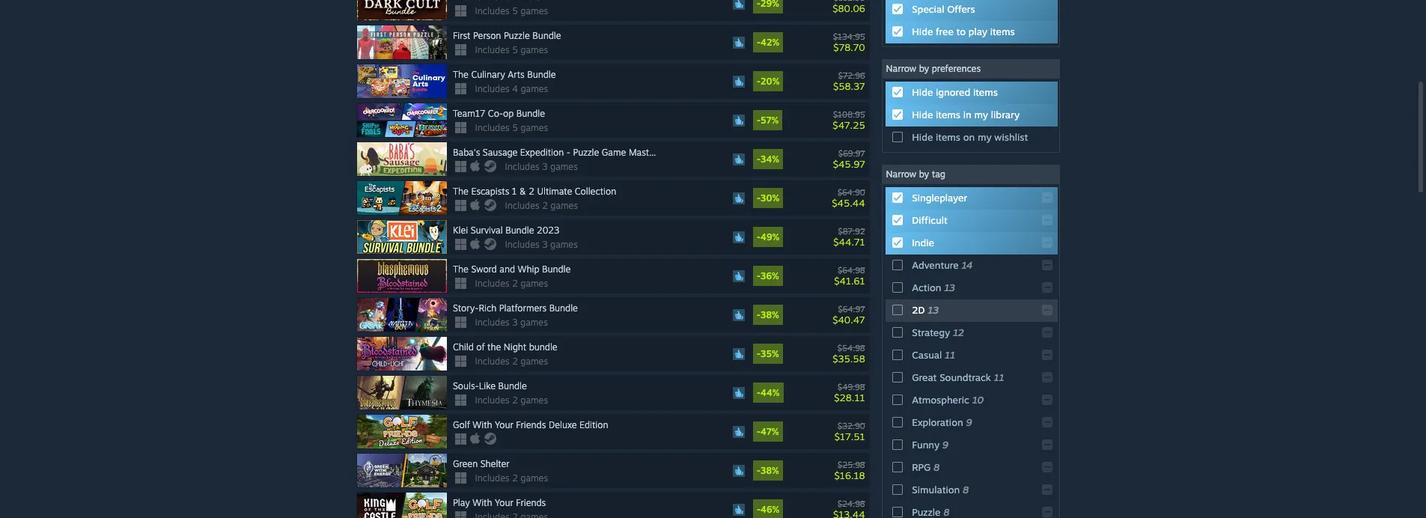 Task type: vqa. For each thing, say whether or not it's contained in the screenshot.


Task type: locate. For each thing, give the bounding box(es) containing it.
narrow for narrow by preferences
[[886, 63, 917, 74]]

the for $58.37
[[453, 69, 469, 80]]

0 vertical spatial 3
[[542, 161, 548, 172]]

your up shelter
[[495, 419, 514, 431]]

2 friends from the top
[[516, 497, 546, 509]]

includes
[[475, 5, 510, 17], [475, 44, 510, 55], [475, 83, 510, 94], [475, 122, 510, 133], [505, 161, 540, 172], [505, 200, 540, 211], [505, 239, 540, 250], [475, 278, 510, 289], [475, 317, 510, 328], [475, 356, 510, 367], [475, 395, 510, 406], [475, 473, 510, 484]]

2 down souls-like bundle
[[512, 395, 518, 406]]

friends right play
[[516, 497, 546, 509]]

1 vertical spatial 3
[[542, 239, 548, 250]]

includes 2 games down shelter
[[475, 473, 548, 484]]

46%
[[761, 504, 780, 515]]

- for $78.70
[[757, 37, 761, 48]]

includes down the 'the'
[[475, 356, 510, 367]]

puzzle left game
[[573, 147, 599, 158]]

difficult
[[912, 214, 948, 226]]

13 right 2d
[[928, 304, 939, 316]]

items up "hide items in my library"
[[974, 86, 998, 98]]

1 vertical spatial 9
[[943, 439, 949, 451]]

1 by from the top
[[919, 63, 930, 74]]

0 vertical spatial puzzle
[[504, 30, 530, 41]]

1 vertical spatial includes 3 games
[[505, 239, 578, 250]]

1 vertical spatial my
[[978, 131, 992, 143]]

$64.90
[[838, 187, 865, 197]]

includes 3 games down 'story-rich platformers bundle'
[[475, 317, 548, 328]]

0 vertical spatial -38%
[[757, 309, 779, 321]]

casual 11
[[912, 349, 955, 361]]

5 down first person puzzle bundle
[[512, 44, 518, 55]]

1 friends from the top
[[516, 419, 546, 431]]

includes down expedition
[[505, 161, 540, 172]]

the left escapists
[[453, 186, 469, 197]]

$54.98
[[838, 343, 865, 353]]

1 vertical spatial 5
[[512, 44, 518, 55]]

3 includes 5 games from the top
[[475, 122, 548, 133]]

with right play
[[473, 497, 492, 509]]

and
[[500, 264, 515, 275]]

wishlist
[[995, 131, 1028, 143]]

8
[[934, 461, 940, 473], [963, 484, 969, 496]]

$134.95 $78.70
[[833, 31, 865, 53]]

includes down the culinary
[[475, 83, 510, 94]]

$69.97 $45.97
[[833, 148, 865, 170]]

2
[[529, 186, 535, 197], [542, 200, 548, 211], [512, 278, 518, 289], [512, 356, 518, 367], [512, 395, 518, 406], [512, 473, 518, 484]]

8 for rpg 8
[[934, 461, 940, 473]]

items right play
[[990, 26, 1015, 37]]

includes 5 games down first person puzzle bundle
[[475, 44, 548, 55]]

your for golf
[[495, 419, 514, 431]]

9 right funny
[[943, 439, 949, 451]]

14
[[962, 259, 973, 271]]

the for $41.61
[[453, 264, 469, 275]]

9 down atmospheric 10
[[966, 416, 972, 428]]

by
[[919, 63, 930, 74], [919, 169, 930, 180]]

by left preferences
[[919, 63, 930, 74]]

platformers
[[499, 303, 547, 314]]

- for $17.51
[[757, 426, 761, 437]]

2d
[[912, 304, 925, 316]]

5
[[512, 5, 518, 17], [512, 44, 518, 55], [512, 122, 518, 133]]

2 vertical spatial includes 5 games
[[475, 122, 548, 133]]

includes 5 games up first person puzzle bundle
[[475, 5, 548, 17]]

bundle right platformers
[[549, 303, 578, 314]]

38% down 36%
[[761, 309, 779, 321]]

1 the from the top
[[453, 69, 469, 80]]

games up play with your friends
[[521, 473, 548, 484]]

2 narrow from the top
[[886, 169, 917, 180]]

includes 2 games for $28.11
[[475, 395, 548, 406]]

the escapists 1 & 2 ultimate collection
[[453, 186, 616, 197]]

$78.70
[[834, 41, 865, 53]]

1 vertical spatial your
[[495, 497, 513, 509]]

exploration
[[912, 416, 964, 428]]

includes 3 games for $45.97
[[505, 161, 578, 172]]

2 down 'ultimate'
[[542, 200, 548, 211]]

your down shelter
[[495, 497, 513, 509]]

1 horizontal spatial 8
[[963, 484, 969, 496]]

the left sword
[[453, 264, 469, 275]]

includes 5 games
[[475, 5, 548, 17], [475, 44, 548, 55], [475, 122, 548, 133]]

1 vertical spatial 13
[[928, 304, 939, 316]]

$64.90 $45.44
[[832, 187, 865, 209]]

0 vertical spatial the
[[453, 69, 469, 80]]

0 vertical spatial includes 3 games
[[505, 161, 578, 172]]

1 vertical spatial narrow
[[886, 169, 917, 180]]

8 for simulation 8
[[963, 484, 969, 496]]

1 vertical spatial 8
[[963, 484, 969, 496]]

1 vertical spatial by
[[919, 169, 930, 180]]

of
[[477, 342, 485, 353]]

34%
[[761, 154, 780, 165]]

my right on
[[978, 131, 992, 143]]

3 down expedition
[[542, 161, 548, 172]]

3 for $44.71
[[542, 239, 548, 250]]

narrow left tag
[[886, 169, 917, 180]]

2 by from the top
[[919, 169, 930, 180]]

0 vertical spatial 8
[[934, 461, 940, 473]]

2 -38% from the top
[[757, 465, 779, 476]]

games up first person puzzle bundle
[[521, 5, 548, 17]]

your
[[495, 419, 514, 431], [495, 497, 513, 509]]

2 down night
[[512, 356, 518, 367]]

hide up narrow by tag
[[912, 131, 933, 143]]

items
[[990, 26, 1015, 37], [974, 86, 998, 98], [936, 109, 961, 121], [936, 131, 961, 143]]

by left tag
[[919, 169, 930, 180]]

-38% down the -47%
[[757, 465, 779, 476]]

0 horizontal spatial 11
[[945, 349, 955, 361]]

38% down 47%
[[761, 465, 779, 476]]

1 vertical spatial includes 5 games
[[475, 44, 548, 55]]

- for $41.61
[[757, 270, 761, 282]]

$45.97
[[833, 158, 865, 170]]

soundtrack
[[940, 371, 991, 383]]

8 right "simulation"
[[963, 484, 969, 496]]

- for $45.44
[[757, 193, 761, 204]]

1 horizontal spatial 11
[[994, 371, 1004, 383]]

2 vertical spatial the
[[453, 264, 469, 275]]

-38% for $16.18
[[757, 465, 779, 476]]

0 vertical spatial by
[[919, 63, 930, 74]]

5 for $78.70
[[512, 44, 518, 55]]

38%
[[761, 309, 779, 321], [761, 465, 779, 476]]

the for $45.44
[[453, 186, 469, 197]]

games down platformers
[[521, 317, 548, 328]]

0 vertical spatial 13
[[944, 282, 956, 294]]

hide for hide ignored items
[[912, 86, 933, 98]]

friends left the "deluxe"
[[516, 419, 546, 431]]

includes 2 games down the sword and whip bundle
[[475, 278, 548, 289]]

$87.92 $44.71
[[834, 226, 865, 248]]

includes 3 games down 2023
[[505, 239, 578, 250]]

-38%
[[757, 309, 779, 321], [757, 465, 779, 476]]

3 for $45.97
[[542, 161, 548, 172]]

with for play
[[473, 497, 492, 509]]

3 down 'story-rich platformers bundle'
[[512, 317, 518, 328]]

free
[[936, 26, 954, 37]]

action 13
[[912, 282, 956, 294]]

hide down hide ignored items
[[912, 109, 933, 121]]

hide for hide free to play items
[[912, 26, 933, 37]]

2 the from the top
[[453, 186, 469, 197]]

9 for exploration 9
[[966, 416, 972, 428]]

hide items in my library
[[912, 109, 1020, 121]]

souls-
[[453, 380, 479, 392]]

the left the culinary
[[453, 69, 469, 80]]

1 vertical spatial friends
[[516, 497, 546, 509]]

0 vertical spatial 38%
[[761, 309, 779, 321]]

2 with from the top
[[473, 497, 492, 509]]

1 5 from the top
[[512, 5, 518, 17]]

5 down op
[[512, 122, 518, 133]]

0 vertical spatial my
[[975, 109, 989, 121]]

games up expedition
[[521, 122, 548, 133]]

games up golf with your friends deluxe edition
[[521, 395, 548, 406]]

indie
[[912, 237, 935, 249]]

games down bundle
[[521, 356, 548, 367]]

friends for golf with your friends deluxe edition
[[516, 419, 546, 431]]

$16.18
[[835, 469, 865, 481]]

13 right the action
[[944, 282, 956, 294]]

includes down person
[[475, 44, 510, 55]]

includes 2 games for $16.18
[[475, 473, 548, 484]]

2 down the sword and whip bundle
[[512, 278, 518, 289]]

0 vertical spatial your
[[495, 419, 514, 431]]

$54.98 $35.58
[[833, 343, 865, 364]]

1 38% from the top
[[761, 309, 779, 321]]

10
[[973, 394, 984, 406]]

bundle right whip
[[542, 264, 571, 275]]

my for in
[[975, 109, 989, 121]]

$47.25
[[833, 119, 865, 131]]

includes 2 games down souls-like bundle
[[475, 395, 548, 406]]

1 vertical spatial 38%
[[761, 465, 779, 476]]

includes 5 games down op
[[475, 122, 548, 133]]

games down 2023
[[550, 239, 578, 250]]

hide for hide items in my library
[[912, 109, 933, 121]]

to
[[957, 26, 966, 37]]

3 down 2023
[[542, 239, 548, 250]]

op
[[503, 108, 514, 119]]

hide ignored items
[[912, 86, 998, 98]]

- for $35.58
[[757, 348, 761, 360]]

2 5 from the top
[[512, 44, 518, 55]]

1 narrow from the top
[[886, 63, 917, 74]]

4 hide from the top
[[912, 131, 933, 143]]

bundle
[[529, 342, 558, 353]]

green
[[453, 458, 478, 470]]

includes 3 games down expedition
[[505, 161, 578, 172]]

includes 2 games
[[505, 200, 578, 211], [475, 278, 548, 289], [475, 356, 548, 367], [475, 395, 548, 406], [475, 473, 548, 484]]

1 with from the top
[[473, 419, 492, 431]]

2 for the sword and whip bundle
[[512, 278, 518, 289]]

bundle left 2023
[[506, 225, 534, 236]]

games right '4'
[[521, 83, 548, 94]]

hide left free
[[912, 26, 933, 37]]

3 hide from the top
[[912, 109, 933, 121]]

strategy
[[912, 327, 950, 339]]

hide free to play items
[[912, 26, 1015, 37]]

atmospheric 10
[[912, 394, 984, 406]]

36%
[[761, 270, 779, 282]]

1 vertical spatial with
[[473, 497, 492, 509]]

souls-like bundle
[[453, 380, 527, 392]]

2 up play with your friends
[[512, 473, 518, 484]]

2023
[[537, 225, 560, 236]]

0 vertical spatial narrow
[[886, 63, 917, 74]]

puzzle right person
[[504, 30, 530, 41]]

the sword and whip bundle
[[453, 264, 571, 275]]

0 vertical spatial includes 5 games
[[475, 5, 548, 17]]

- for $47.25
[[757, 115, 761, 126]]

11 right the soundtrack
[[994, 371, 1004, 383]]

includes down souls-like bundle
[[475, 395, 510, 406]]

8 right rpg
[[934, 461, 940, 473]]

0 vertical spatial 5
[[512, 5, 518, 17]]

1 vertical spatial the
[[453, 186, 469, 197]]

narrow right $72.96
[[886, 63, 917, 74]]

2 includes 5 games from the top
[[475, 44, 548, 55]]

3 the from the top
[[453, 264, 469, 275]]

11 right the casual
[[945, 349, 955, 361]]

team17
[[453, 108, 486, 119]]

my right in
[[975, 109, 989, 121]]

0 horizontal spatial 13
[[928, 304, 939, 316]]

survival
[[471, 225, 503, 236]]

0 vertical spatial 11
[[945, 349, 955, 361]]

1 hide from the top
[[912, 26, 933, 37]]

deluxe
[[549, 419, 577, 431]]

2 38% from the top
[[761, 465, 779, 476]]

play
[[969, 26, 988, 37]]

$64.97
[[838, 304, 865, 314]]

in
[[964, 109, 972, 121]]

1 vertical spatial puzzle
[[573, 147, 599, 158]]

0 vertical spatial friends
[[516, 419, 546, 431]]

special offers
[[912, 3, 976, 15]]

hide down narrow by preferences
[[912, 86, 933, 98]]

friends for play with your friends
[[516, 497, 546, 509]]

3 5 from the top
[[512, 122, 518, 133]]

2 vertical spatial 5
[[512, 122, 518, 133]]

1 includes 5 games from the top
[[475, 5, 548, 17]]

2 for souls-like bundle
[[512, 395, 518, 406]]

12
[[953, 327, 964, 339]]

-34%
[[757, 154, 780, 165]]

5 up first person puzzle bundle
[[512, 5, 518, 17]]

0 horizontal spatial 8
[[934, 461, 940, 473]]

-38% down '-36%'
[[757, 309, 779, 321]]

0 horizontal spatial 9
[[943, 439, 949, 451]]

on
[[964, 131, 975, 143]]

0 vertical spatial 9
[[966, 416, 972, 428]]

1 horizontal spatial 9
[[966, 416, 972, 428]]

includes 2 games down the escapists 1 & 2 ultimate collection
[[505, 200, 578, 211]]

0 vertical spatial with
[[473, 419, 492, 431]]

great
[[912, 371, 937, 383]]

3
[[542, 161, 548, 172], [542, 239, 548, 250], [512, 317, 518, 328]]

1 horizontal spatial puzzle
[[573, 147, 599, 158]]

1 -38% from the top
[[757, 309, 779, 321]]

$17.51
[[835, 430, 865, 442]]

items left on
[[936, 131, 961, 143]]

$45.44
[[832, 197, 865, 209]]

1 vertical spatial -38%
[[757, 465, 779, 476]]

2 hide from the top
[[912, 86, 933, 98]]

escapists
[[471, 186, 509, 197]]

1 horizontal spatial 13
[[944, 282, 956, 294]]

casual
[[912, 349, 942, 361]]

with right golf
[[473, 419, 492, 431]]

&
[[520, 186, 526, 197]]

$25.98
[[838, 460, 865, 470]]

puzzle
[[504, 30, 530, 41], [573, 147, 599, 158]]

the
[[488, 342, 501, 353]]

includes down the klei survival bundle 2023
[[505, 239, 540, 250]]



Task type: describe. For each thing, give the bounding box(es) containing it.
bundle right like on the bottom left of page
[[498, 380, 527, 392]]

first
[[453, 30, 471, 41]]

team17 co-op bundle
[[453, 108, 545, 119]]

child
[[453, 342, 474, 353]]

13 for action 13
[[944, 282, 956, 294]]

35%
[[761, 348, 779, 360]]

items left in
[[936, 109, 961, 121]]

includes 5 games for $78.70
[[475, 44, 548, 55]]

13 for 2d 13
[[928, 304, 939, 316]]

with for golf
[[473, 419, 492, 431]]

includes down &
[[505, 200, 540, 211]]

includes 4 games
[[475, 83, 548, 94]]

-49%
[[757, 231, 780, 243]]

shelter
[[481, 458, 510, 470]]

$25.98 $16.18
[[835, 460, 865, 481]]

38% for $40.47
[[761, 309, 779, 321]]

$35.58
[[833, 352, 865, 364]]

action
[[912, 282, 942, 294]]

collection
[[575, 186, 616, 197]]

$32.90 $17.51
[[835, 421, 865, 442]]

20%
[[761, 76, 780, 87]]

- for $40.47
[[757, 309, 761, 321]]

ignored
[[936, 86, 971, 98]]

$134.95
[[833, 31, 865, 42]]

narrow by tag
[[886, 169, 946, 180]]

games down 'ultimate'
[[551, 200, 578, 211]]

the culinary arts bundle
[[453, 69, 556, 80]]

$69.97
[[839, 148, 865, 158]]

story-rich platformers bundle
[[453, 303, 578, 314]]

hide for hide items on my wishlist
[[912, 131, 933, 143]]

$49.98
[[838, 382, 865, 392]]

expedition
[[520, 147, 564, 158]]

offers
[[947, 3, 976, 15]]

$32.90
[[838, 421, 865, 431]]

my for on
[[978, 131, 992, 143]]

includes up person
[[475, 5, 510, 17]]

child of the night bundle
[[453, 342, 558, 353]]

edition
[[580, 419, 608, 431]]

simulation
[[912, 484, 960, 496]]

narrow by preferences
[[886, 63, 981, 74]]

tag
[[932, 169, 946, 180]]

co-
[[488, 108, 503, 119]]

$40.47
[[833, 313, 865, 325]]

bundle right arts
[[527, 69, 556, 80]]

$64.98 $41.61
[[834, 265, 865, 287]]

bundle right op
[[517, 108, 545, 119]]

by for tag
[[919, 169, 930, 180]]

9 for funny 9
[[943, 439, 949, 451]]

1
[[512, 186, 517, 197]]

games up arts
[[521, 44, 548, 55]]

includes 5 games for $47.25
[[475, 122, 548, 133]]

culinary
[[471, 69, 505, 80]]

by for preferences
[[919, 63, 930, 74]]

great soundtrack 11
[[912, 371, 1004, 383]]

49%
[[761, 231, 780, 243]]

special
[[912, 3, 945, 15]]

games down baba's sausage expedition - puzzle game masterpieces
[[550, 161, 578, 172]]

$108.95
[[833, 109, 865, 120]]

0 horizontal spatial puzzle
[[504, 30, 530, 41]]

preferences
[[932, 63, 981, 74]]

44%
[[761, 387, 780, 398]]

- for $45.97
[[757, 154, 761, 165]]

includes 3 games for $44.71
[[505, 239, 578, 250]]

$64.98
[[838, 265, 865, 275]]

- for $58.37
[[757, 76, 761, 87]]

person
[[473, 30, 501, 41]]

-30%
[[757, 193, 780, 204]]

narrow for narrow by tag
[[886, 169, 917, 180]]

30%
[[761, 193, 780, 204]]

bundle up the culinary arts bundle
[[533, 30, 561, 41]]

hide items on my wishlist
[[912, 131, 1028, 143]]

rich
[[479, 303, 497, 314]]

$41.61
[[834, 275, 865, 287]]

games down whip
[[521, 278, 548, 289]]

-20%
[[757, 76, 780, 87]]

adventure
[[912, 259, 959, 271]]

sausage
[[483, 147, 518, 158]]

singleplayer
[[912, 192, 968, 204]]

masterpieces
[[629, 147, 684, 158]]

$24.98
[[838, 498, 865, 509]]

includes down "co-"
[[475, 122, 510, 133]]

- for $16.18
[[757, 465, 761, 476]]

includes down shelter
[[475, 473, 510, 484]]

$28.11
[[834, 391, 865, 403]]

2d 13
[[912, 304, 939, 316]]

simulation 8
[[912, 484, 969, 496]]

your for play
[[495, 497, 513, 509]]

2 for green shelter
[[512, 473, 518, 484]]

2 right &
[[529, 186, 535, 197]]

$49.98 $28.11
[[834, 382, 865, 403]]

-47%
[[757, 426, 779, 437]]

-46%
[[757, 504, 780, 515]]

game
[[602, 147, 626, 158]]

baba's
[[453, 147, 480, 158]]

first person puzzle bundle
[[453, 30, 561, 41]]

5 for $47.25
[[512, 122, 518, 133]]

includes 2 games down night
[[475, 356, 548, 367]]

play
[[453, 497, 470, 509]]

-35%
[[757, 348, 779, 360]]

atmospheric
[[912, 394, 970, 406]]

2 vertical spatial 3
[[512, 317, 518, 328]]

includes down sword
[[475, 278, 510, 289]]

-44%
[[757, 387, 780, 398]]

whip
[[518, 264, 540, 275]]

- for $44.71
[[757, 231, 761, 243]]

-38% for $40.47
[[757, 309, 779, 321]]

-57%
[[757, 115, 779, 126]]

2 for child of the night bundle
[[512, 356, 518, 367]]

includes 2 games for $41.61
[[475, 278, 548, 289]]

night
[[504, 342, 527, 353]]

$64.97 $40.47
[[833, 304, 865, 325]]

38% for $16.18
[[761, 465, 779, 476]]

2 vertical spatial includes 3 games
[[475, 317, 548, 328]]

-36%
[[757, 270, 779, 282]]

funny
[[912, 439, 940, 451]]

1 vertical spatial 11
[[994, 371, 1004, 383]]

- for $28.11
[[757, 387, 761, 398]]

includes down rich
[[475, 317, 510, 328]]

$80.06
[[833, 2, 865, 14]]

42%
[[761, 37, 780, 48]]

baba's sausage expedition - puzzle game masterpieces
[[453, 147, 684, 158]]

$44.71
[[834, 236, 865, 248]]

story-
[[453, 303, 479, 314]]



